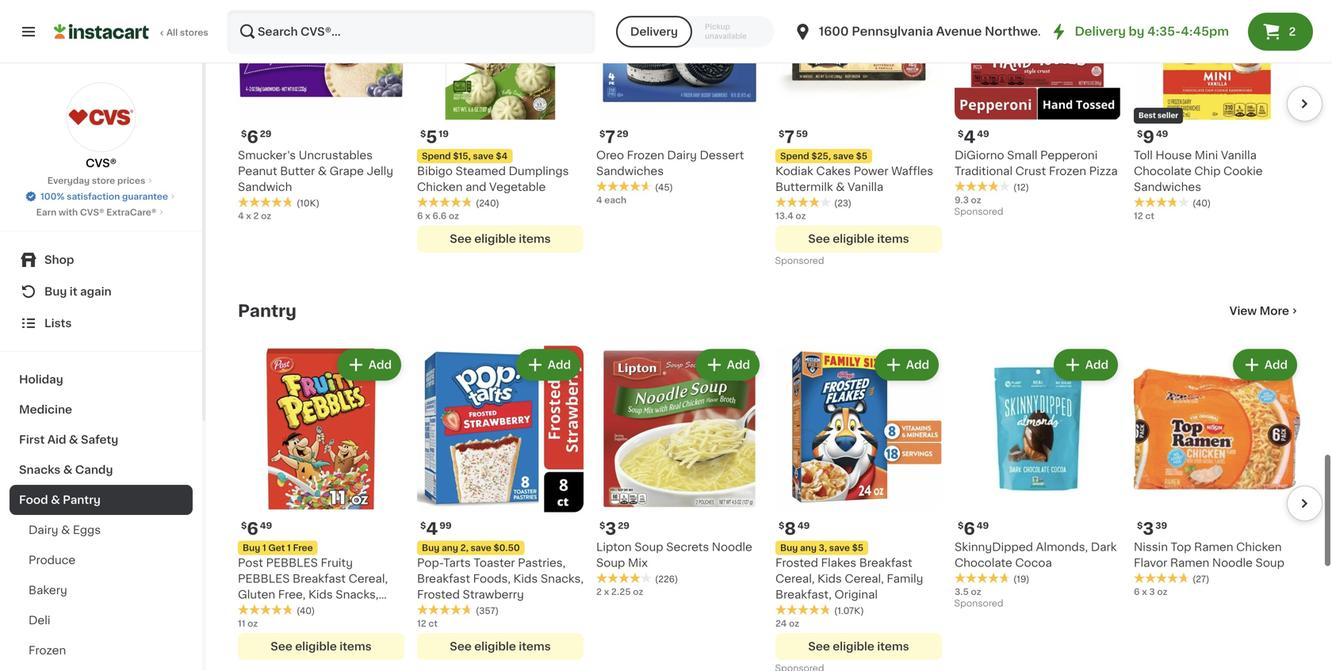 Task type: describe. For each thing, give the bounding box(es) containing it.
oz right "6.6"
[[449, 212, 459, 220]]

any for 8
[[800, 544, 817, 553]]

steamed
[[456, 166, 506, 177]]

12 ct for 9
[[1134, 212, 1155, 220]]

items for 8
[[878, 642, 910, 653]]

12 for 9
[[1134, 212, 1144, 220]]

6 for buy 1 get 1 free
[[247, 521, 258, 538]]

see eligible items button for 6
[[238, 634, 405, 661]]

kids inside frosted flakes breakfast cereal, kids cereal, family breakfast, original
[[818, 574, 842, 585]]

oz right 9.3 at the right of the page
[[971, 196, 982, 204]]

x for lipton soup secrets noodle soup mix
[[604, 588, 609, 597]]

frosted flakes breakfast cereal, kids cereal, family breakfast, original
[[776, 558, 924, 601]]

$ 3 39
[[1138, 521, 1168, 538]]

satisfaction
[[67, 192, 120, 201]]

1 vertical spatial pebbles
[[238, 574, 290, 585]]

cereal, for 6
[[349, 574, 388, 585]]

smucker's uncrustables peanut butter & grape jelly sandwich
[[238, 150, 394, 193]]

49 for house
[[1157, 129, 1169, 138]]

best
[[1139, 112, 1156, 119]]

pantry inside 'link'
[[63, 495, 101, 506]]

everyday
[[47, 176, 90, 185]]

2 vertical spatial frozen
[[29, 646, 66, 657]]

1600 pennsylvania avenue northwest
[[819, 26, 1050, 37]]

(40) for buy 1 get 1 free
[[297, 607, 315, 616]]

items for 4
[[519, 642, 551, 653]]

2 cereal, from the left
[[776, 574, 815, 585]]

delivery by 4:35-4:45pm
[[1075, 26, 1230, 37]]

mix
[[628, 558, 648, 569]]

items for 5
[[519, 233, 551, 245]]

sponsored badge image down 9.3 oz
[[955, 208, 1003, 217]]

49 for small
[[977, 129, 990, 138]]

original
[[835, 590, 878, 601]]

3 add from the left
[[727, 360, 750, 371]]

chicken for spend $15, save $4
[[417, 181, 463, 193]]

frosted inside frosted flakes breakfast cereal, kids cereal, family breakfast, original
[[776, 558, 819, 569]]

11
[[238, 620, 245, 628]]

x for bibigo steamed dumplings chicken and vegetable
[[425, 212, 431, 220]]

4 up digiorno
[[964, 129, 976, 145]]

29 for 7
[[617, 129, 629, 138]]

see eligible items for 5
[[450, 233, 551, 245]]

spend $25, save $5
[[781, 152, 868, 160]]

oz right 3.5
[[971, 588, 982, 597]]

delivery button
[[616, 16, 693, 48]]

earn with cvs® extracare®
[[36, 208, 157, 217]]

store
[[92, 176, 115, 185]]

bakery
[[29, 585, 67, 597]]

extracare®
[[106, 208, 157, 217]]

$15,
[[453, 152, 471, 160]]

ct for buy any 2, save $0.50
[[429, 620, 438, 628]]

(45)
[[655, 183, 673, 192]]

7 for spend
[[785, 129, 795, 145]]

$ for spend $15, save $4
[[420, 129, 426, 138]]

1 add button from the left
[[339, 351, 400, 379]]

product group containing 8
[[776, 346, 942, 672]]

sandwich
[[238, 181, 292, 193]]

food & pantry link
[[10, 485, 193, 516]]

cereal, for 8
[[845, 574, 884, 585]]

& inside smucker's uncrustables peanut butter & grape jelly sandwich
[[318, 166, 327, 177]]

frosted inside pop-tarts toaster pastries, breakfast foods, kids snacks, frosted strawberry
[[417, 590, 460, 601]]

breakfast for 6
[[293, 574, 346, 585]]

instacart logo image
[[54, 22, 149, 41]]

3.5 oz
[[955, 588, 982, 597]]

(226)
[[655, 575, 678, 584]]

small inside post pebbles fruity pebbles breakfast cereal, gluten free, kids snacks, small cereal box
[[238, 605, 268, 617]]

everyday store prices
[[47, 176, 145, 185]]

49 for 1
[[260, 522, 272, 530]]

2 1 from the left
[[287, 544, 291, 553]]

delivery for delivery by 4:35-4:45pm
[[1075, 26, 1126, 37]]

11 oz
[[238, 620, 258, 628]]

see for 7
[[809, 233, 830, 245]]

power
[[854, 166, 889, 177]]

bibigo steamed dumplings chicken and vegetable
[[417, 166, 569, 193]]

$ 6 49 for skinnydipped
[[958, 521, 989, 538]]

earn with cvs® extracare® link
[[36, 206, 166, 219]]

frozen link
[[10, 636, 193, 666]]

food
[[19, 495, 48, 506]]

produce link
[[10, 546, 193, 576]]

(27)
[[1193, 575, 1210, 584]]

sponsored badge image down 3.5 oz
[[955, 600, 1003, 609]]

chocolate inside skinnydipped almonds, dark chocolate cocoa
[[955, 558, 1013, 569]]

earn
[[36, 208, 57, 217]]

skinnydipped almonds, dark chocolate cocoa
[[955, 542, 1117, 569]]

& inside kodiak cakes power waffles buttermilk & vanilla
[[836, 181, 845, 193]]

(10k)
[[297, 199, 320, 208]]

3,
[[819, 544, 827, 553]]

(1.07k)
[[835, 607, 864, 616]]

2 add button from the left
[[518, 351, 579, 379]]

northwest
[[985, 26, 1050, 37]]

see for 6
[[271, 642, 293, 653]]

6 add button from the left
[[1235, 351, 1296, 379]]

29 for 3
[[618, 522, 630, 530]]

view more link
[[1230, 303, 1301, 319]]

kids inside pop-tarts toaster pastries, breakfast foods, kids snacks, frosted strawberry
[[514, 574, 538, 585]]

4 add from the left
[[907, 360, 930, 371]]

dairy & eggs
[[29, 525, 101, 536]]

snacks, inside post pebbles fruity pebbles breakfast cereal, gluten free, kids snacks, small cereal box
[[336, 590, 379, 601]]

produce
[[29, 555, 76, 566]]

oz right the 13.4
[[796, 212, 806, 220]]

1 horizontal spatial pantry
[[238, 303, 297, 319]]

19
[[439, 129, 449, 138]]

2 item carousel region from the top
[[216, 340, 1323, 672]]

3 for nissin
[[1143, 521, 1154, 538]]

& left the 'candy'
[[63, 465, 72, 476]]

jelly
[[367, 166, 394, 177]]

spend $15, save $4
[[422, 152, 508, 160]]

spend for 7
[[781, 152, 810, 160]]

dairy inside dairy & eggs link
[[29, 525, 58, 536]]

$ for oreo frozen dairy dessert sandwiches
[[600, 129, 606, 138]]

(357)
[[476, 607, 499, 616]]

3 down "flavor"
[[1150, 588, 1155, 597]]

toaster
[[474, 558, 515, 569]]

$ 7 59
[[779, 129, 808, 145]]

1600
[[819, 26, 849, 37]]

waffles
[[892, 166, 934, 177]]

4 left each on the top
[[597, 196, 603, 204]]

see eligible items for 4
[[450, 642, 551, 653]]

chicken for 3
[[1237, 542, 1282, 553]]

best seller
[[1139, 112, 1179, 119]]

12 for buy any 2, save $0.50
[[417, 620, 427, 628]]

all stores
[[167, 28, 208, 37]]

delivery by 4:35-4:45pm link
[[1050, 22, 1230, 41]]

1 add from the left
[[369, 360, 392, 371]]

$ 5 19
[[420, 129, 449, 145]]

(240)
[[476, 199, 500, 208]]

cvs® link
[[66, 82, 136, 171]]

nissin top ramen chicken flavor ramen noodle soup
[[1134, 542, 1285, 569]]

6 add from the left
[[1265, 360, 1288, 371]]

cakes
[[817, 166, 851, 177]]

save right 2,
[[471, 544, 492, 553]]

buy any 3, save $5
[[781, 544, 864, 553]]

(12)
[[1014, 183, 1030, 192]]

breakfast,
[[776, 590, 832, 601]]

oz down "flavor"
[[1158, 588, 1168, 597]]

$ for skinnydipped almonds, dark chocolate cocoa
[[958, 522, 964, 530]]

frozen inside digiorno small pepperoni traditional crust frozen pizza
[[1049, 166, 1087, 177]]

ct for 9
[[1146, 212, 1155, 220]]

x for nissin top ramen chicken flavor ramen noodle soup
[[1142, 588, 1148, 597]]

snacks, inside pop-tarts toaster pastries, breakfast foods, kids snacks, frosted strawberry
[[541, 574, 584, 585]]

holiday
[[19, 374, 63, 386]]

sandwiches inside the 'oreo frozen dairy dessert sandwiches'
[[597, 166, 664, 177]]

post
[[238, 558, 263, 569]]

6 down "flavor"
[[1134, 588, 1140, 597]]

$ 4 99
[[420, 521, 452, 538]]

1 item carousel region from the top
[[216, 0, 1323, 276]]

oz right 11
[[248, 620, 258, 628]]

sponsored badge image down 13.4 oz
[[776, 257, 824, 266]]

view
[[1230, 306, 1257, 317]]

eligible for 5
[[475, 233, 516, 245]]

$ for lipton soup secrets noodle soup mix
[[600, 522, 606, 530]]

dairy & eggs link
[[10, 516, 193, 546]]

see eligible items button for 5
[[417, 225, 584, 252]]

secrets
[[666, 542, 709, 553]]

buy it again link
[[10, 276, 193, 308]]

1 vertical spatial cvs®
[[80, 208, 104, 217]]

shop link
[[10, 244, 193, 276]]

& right aid
[[69, 435, 78, 446]]

4 down the sandwich
[[238, 212, 244, 220]]

noodle inside lipton soup secrets noodle soup mix
[[712, 542, 753, 553]]

breakfast inside frosted flakes breakfast cereal, kids cereal, family breakfast, original
[[860, 558, 913, 569]]

13.4 oz
[[776, 212, 806, 220]]

eligible for 7
[[833, 233, 875, 245]]

box
[[310, 605, 332, 617]]

4 x 2 oz
[[238, 212, 272, 220]]

oz down the sandwich
[[261, 212, 272, 220]]

flakes
[[821, 558, 857, 569]]

dumplings
[[509, 166, 569, 177]]

1 vertical spatial $5
[[852, 544, 864, 553]]

holiday link
[[10, 365, 193, 395]]

buttermilk
[[776, 181, 833, 193]]

more
[[1260, 306, 1290, 317]]

4:45pm
[[1181, 26, 1230, 37]]

9.3 oz
[[955, 196, 982, 204]]

house
[[1156, 150, 1192, 161]]

see eligible items button for 7
[[776, 225, 942, 252]]

seller
[[1158, 112, 1179, 119]]

noodle inside nissin top ramen chicken flavor ramen noodle soup
[[1213, 558, 1253, 569]]



Task type: locate. For each thing, give the bounding box(es) containing it.
vegetable
[[489, 181, 546, 193]]

2 add from the left
[[548, 360, 571, 371]]

buy 1 get 1 free
[[243, 544, 313, 553]]

1 vertical spatial 12 ct
[[417, 620, 438, 628]]

see eligible items for 8
[[809, 642, 910, 653]]

see for 4
[[450, 642, 472, 653]]

& inside 'link'
[[51, 495, 60, 506]]

$ inside $ 4 99
[[420, 522, 426, 530]]

& up the (23) on the right of the page
[[836, 181, 845, 193]]

49 right 9 on the top right
[[1157, 129, 1169, 138]]

0 horizontal spatial (40)
[[297, 607, 315, 616]]

traditional
[[955, 166, 1013, 177]]

1 vertical spatial sandwiches
[[1134, 181, 1202, 193]]

buy inside product 'group'
[[781, 544, 798, 553]]

buy for 8
[[781, 544, 798, 553]]

1 horizontal spatial 7
[[785, 129, 795, 145]]

0 horizontal spatial spend
[[422, 152, 451, 160]]

$ left '39'
[[1138, 522, 1143, 530]]

2 horizontal spatial kids
[[818, 574, 842, 585]]

$ inside $ 5 19
[[420, 129, 426, 138]]

$ left 99
[[420, 522, 426, 530]]

0 horizontal spatial 7
[[606, 129, 616, 145]]

delivery
[[1075, 26, 1126, 37], [631, 26, 678, 37]]

2 horizontal spatial breakfast
[[860, 558, 913, 569]]

1 horizontal spatial kids
[[514, 574, 538, 585]]

chicken right top
[[1237, 542, 1282, 553]]

0 vertical spatial snacks,
[[541, 574, 584, 585]]

6 up buy 1 get 1 free
[[247, 521, 258, 538]]

each
[[605, 196, 627, 204]]

1 horizontal spatial breakfast
[[417, 574, 470, 585]]

chocolate down the house
[[1134, 166, 1192, 177]]

cvs® down satisfaction
[[80, 208, 104, 217]]

1 horizontal spatial 12 ct
[[1134, 212, 1155, 220]]

0 vertical spatial noodle
[[712, 542, 753, 553]]

see eligible items down (240) on the left of page
[[450, 233, 551, 245]]

0 horizontal spatial delivery
[[631, 26, 678, 37]]

3 up the 'lipton' on the bottom of page
[[606, 521, 617, 538]]

buy down '8'
[[781, 544, 798, 553]]

(40) for 9
[[1193, 199, 1211, 208]]

0 vertical spatial sandwiches
[[597, 166, 664, 177]]

breakfast inside post pebbles fruity pebbles breakfast cereal, gluten free, kids snacks, small cereal box
[[293, 574, 346, 585]]

pantry
[[238, 303, 297, 319], [63, 495, 101, 506]]

cookie
[[1224, 166, 1263, 177]]

$ for nissin top ramen chicken flavor ramen noodle soup
[[1138, 522, 1143, 530]]

0 vertical spatial item carousel region
[[216, 0, 1323, 276]]

7 for oreo
[[606, 129, 616, 145]]

6
[[247, 129, 258, 145], [417, 212, 423, 220], [247, 521, 258, 538], [964, 521, 976, 538], [1134, 588, 1140, 597]]

1 horizontal spatial frosted
[[776, 558, 819, 569]]

0 horizontal spatial frosted
[[417, 590, 460, 601]]

first aid & safety
[[19, 435, 118, 446]]

any inside product 'group'
[[800, 544, 817, 553]]

$ 8 49
[[779, 521, 810, 538]]

eligible down (240) on the left of page
[[475, 233, 516, 245]]

0 horizontal spatial 1
[[263, 544, 266, 553]]

see eligible items down the (23) on the right of the page
[[809, 233, 910, 245]]

4 each
[[597, 196, 627, 204]]

see eligible items down (357)
[[450, 642, 551, 653]]

1 vertical spatial 12
[[417, 620, 427, 628]]

dairy up produce
[[29, 525, 58, 536]]

Search field
[[228, 11, 594, 52]]

0 vertical spatial $5
[[856, 152, 868, 160]]

see eligible items button for 4
[[417, 634, 584, 661]]

peanut
[[238, 166, 277, 177]]

dark
[[1091, 542, 1117, 553]]

sandwiches inside 'toll house mini vanilla chocolate chip cookie sandwiches'
[[1134, 181, 1202, 193]]

1 horizontal spatial chicken
[[1237, 542, 1282, 553]]

0 vertical spatial frosted
[[776, 558, 819, 569]]

$ 3 29
[[600, 521, 630, 538]]

0 horizontal spatial ct
[[429, 620, 438, 628]]

frozen inside the 'oreo frozen dairy dessert sandwiches'
[[627, 150, 665, 161]]

items for 7
[[878, 233, 910, 245]]

3 add button from the left
[[697, 351, 758, 379]]

eggs
[[73, 525, 101, 536]]

spend for 5
[[422, 152, 451, 160]]

0 horizontal spatial pantry
[[63, 495, 101, 506]]

0 vertical spatial 12
[[1134, 212, 1144, 220]]

1 vertical spatial ct
[[429, 620, 438, 628]]

0 vertical spatial 12 ct
[[1134, 212, 1155, 220]]

2 for 2
[[1289, 26, 1296, 37]]

oz right "24"
[[789, 620, 800, 628]]

see down buttermilk
[[809, 233, 830, 245]]

6 up the smucker's
[[247, 129, 258, 145]]

3.5
[[955, 588, 969, 597]]

2,
[[461, 544, 469, 553]]

100% satisfaction guarantee
[[41, 192, 168, 201]]

(40)
[[1193, 199, 1211, 208], [297, 607, 315, 616]]

$ inside $ 7 29
[[600, 129, 606, 138]]

0 vertical spatial ramen
[[1195, 542, 1234, 553]]

buy for 4
[[422, 544, 440, 553]]

0 vertical spatial vanilla
[[1221, 150, 1257, 161]]

1 horizontal spatial delivery
[[1075, 26, 1126, 37]]

kids down 'pastries,'
[[514, 574, 538, 585]]

vanilla inside kodiak cakes power waffles buttermilk & vanilla
[[848, 181, 884, 193]]

29 inside $ 6 29
[[260, 129, 272, 138]]

product group
[[417, 0, 584, 252], [776, 0, 942, 270], [955, 0, 1122, 221], [238, 346, 405, 661], [417, 346, 584, 661], [597, 346, 763, 599], [776, 346, 942, 672], [955, 346, 1122, 613], [1134, 346, 1301, 599]]

12 ct for buy any 2, save $0.50
[[417, 620, 438, 628]]

$4
[[496, 152, 508, 160]]

buy left it
[[44, 286, 67, 297]]

service type group
[[616, 16, 775, 48]]

eligible for 4
[[475, 642, 516, 653]]

breakfast down fruity
[[293, 574, 346, 585]]

& down uncrustables
[[318, 166, 327, 177]]

24 oz
[[776, 620, 800, 628]]

$ left "59"
[[779, 129, 785, 138]]

29 up the 'lipton' on the bottom of page
[[618, 522, 630, 530]]

item carousel region
[[216, 0, 1323, 276], [216, 340, 1323, 672]]

1 horizontal spatial noodle
[[1213, 558, 1253, 569]]

delivery inside "button"
[[631, 26, 678, 37]]

ramen right top
[[1195, 542, 1234, 553]]

0 vertical spatial chicken
[[417, 181, 463, 193]]

breakfast inside pop-tarts toaster pastries, breakfast foods, kids snacks, frosted strawberry
[[417, 574, 470, 585]]

snacks
[[19, 465, 61, 476]]

29 up the smucker's
[[260, 129, 272, 138]]

$ inside $ 9 49
[[1138, 129, 1143, 138]]

1 vertical spatial noodle
[[1213, 558, 1253, 569]]

0 horizontal spatial vanilla
[[848, 181, 884, 193]]

$ inside $ 8 49
[[779, 522, 785, 530]]

0 horizontal spatial sandwiches
[[597, 166, 664, 177]]

0 horizontal spatial any
[[442, 544, 458, 553]]

$ inside $ 6 29
[[241, 129, 247, 138]]

lists
[[44, 318, 72, 329]]

1 horizontal spatial $ 6 49
[[958, 521, 989, 538]]

butter
[[280, 166, 315, 177]]

eligible
[[475, 233, 516, 245], [833, 233, 875, 245], [295, 642, 337, 653], [475, 642, 516, 653], [833, 642, 875, 653]]

4 left 99
[[426, 521, 438, 538]]

uncrustables
[[299, 150, 373, 161]]

sponsored badge image
[[955, 208, 1003, 217], [776, 257, 824, 266], [955, 600, 1003, 609], [776, 665, 824, 672]]

toll house mini vanilla chocolate chip cookie sandwiches
[[1134, 150, 1263, 193]]

save up cakes
[[833, 152, 854, 160]]

kids down flakes
[[818, 574, 842, 585]]

1 vertical spatial dairy
[[29, 525, 58, 536]]

1 vertical spatial frosted
[[417, 590, 460, 601]]

0 horizontal spatial chocolate
[[955, 558, 1013, 569]]

0 horizontal spatial small
[[238, 605, 268, 617]]

8
[[785, 521, 796, 538]]

49 inside $ 9 49
[[1157, 129, 1169, 138]]

$ up post
[[241, 522, 247, 530]]

0 horizontal spatial frozen
[[29, 646, 66, 657]]

$ for smucker's uncrustables peanut butter & grape jelly sandwich
[[241, 129, 247, 138]]

2 inside "button"
[[1289, 26, 1296, 37]]

2 horizontal spatial cereal,
[[845, 574, 884, 585]]

49 up digiorno
[[977, 129, 990, 138]]

eligible down the (23) on the right of the page
[[833, 233, 875, 245]]

1 vertical spatial pantry
[[63, 495, 101, 506]]

12 ct down 'pop-'
[[417, 620, 438, 628]]

x down the sandwich
[[246, 212, 251, 220]]

1 horizontal spatial 2
[[597, 588, 602, 597]]

0 horizontal spatial dairy
[[29, 525, 58, 536]]

get
[[268, 544, 285, 553]]

frosted
[[776, 558, 819, 569], [417, 590, 460, 601]]

x left "6.6"
[[425, 212, 431, 220]]

oz right 2.25
[[633, 588, 644, 597]]

$ up the smucker's
[[241, 129, 247, 138]]

$ up the oreo
[[600, 129, 606, 138]]

items down strawberry at the bottom of page
[[519, 642, 551, 653]]

vanilla up cookie
[[1221, 150, 1257, 161]]

medicine link
[[10, 395, 193, 425]]

1 horizontal spatial dairy
[[667, 150, 697, 161]]

0 vertical spatial (40)
[[1193, 199, 1211, 208]]

see down breakfast,
[[809, 642, 830, 653]]

1 vertical spatial item carousel region
[[216, 340, 1323, 672]]

49 for any
[[798, 522, 810, 530]]

breakfast down 'pop-'
[[417, 574, 470, 585]]

small inside digiorno small pepperoni traditional crust frozen pizza
[[1008, 150, 1038, 161]]

1 horizontal spatial 12
[[1134, 212, 1144, 220]]

$ for buy any 2, save $0.50
[[420, 522, 426, 530]]

0 vertical spatial 2
[[1289, 26, 1296, 37]]

0 horizontal spatial noodle
[[712, 542, 753, 553]]

it
[[70, 286, 77, 297]]

x left 2.25
[[604, 588, 609, 597]]

1 horizontal spatial any
[[800, 544, 817, 553]]

frosted down buy any 3, save $5
[[776, 558, 819, 569]]

items down original
[[878, 642, 910, 653]]

items for 6
[[340, 642, 372, 653]]

ct down 'pop-'
[[429, 620, 438, 628]]

1 1 from the left
[[263, 544, 266, 553]]

2 for 2 x 2.25 oz
[[597, 588, 602, 597]]

$ inside $ 3 29
[[600, 522, 606, 530]]

0 vertical spatial ct
[[1146, 212, 1155, 220]]

cvs® logo image
[[66, 82, 136, 152]]

12 ct down toll
[[1134, 212, 1155, 220]]

pastries,
[[518, 558, 566, 569]]

1 horizontal spatial cereal,
[[776, 574, 815, 585]]

see eligible items button down box on the left of page
[[238, 634, 405, 661]]

see eligible items
[[450, 233, 551, 245], [809, 233, 910, 245], [271, 642, 372, 653], [450, 642, 551, 653], [809, 642, 910, 653]]

delivery for delivery
[[631, 26, 678, 37]]

x
[[246, 212, 251, 220], [425, 212, 431, 220], [604, 588, 609, 597], [1142, 588, 1148, 597]]

$ 6 49 up skinnydipped on the bottom
[[958, 521, 989, 538]]

x for smucker's uncrustables peanut butter & grape jelly sandwich
[[246, 212, 251, 220]]

1 vertical spatial (40)
[[297, 607, 315, 616]]

2 horizontal spatial frozen
[[1049, 166, 1087, 177]]

guarantee
[[122, 192, 168, 201]]

29 for 6
[[260, 129, 272, 138]]

0 vertical spatial pebbles
[[266, 558, 318, 569]]

1 right the get
[[287, 544, 291, 553]]

spend up bibigo
[[422, 152, 451, 160]]

see for 5
[[450, 233, 472, 245]]

1 horizontal spatial ct
[[1146, 212, 1155, 220]]

$ up skinnydipped on the bottom
[[958, 522, 964, 530]]

2 horizontal spatial 2
[[1289, 26, 1296, 37]]

see eligible items button down (1.07k)
[[776, 634, 942, 661]]

top
[[1171, 542, 1192, 553]]

mini
[[1195, 150, 1219, 161]]

pebbles down free
[[266, 558, 318, 569]]

soup inside nissin top ramen chicken flavor ramen noodle soup
[[1256, 558, 1285, 569]]

29 inside $ 3 29
[[618, 522, 630, 530]]

cvs® up everyday store prices "link" on the top left of page
[[86, 158, 117, 169]]

see for 8
[[809, 642, 830, 653]]

see eligible items down (1.07k)
[[809, 642, 910, 653]]

all
[[167, 28, 178, 37]]

1 vertical spatial frozen
[[1049, 166, 1087, 177]]

frozen right the oreo
[[627, 150, 665, 161]]

$
[[241, 129, 247, 138], [420, 129, 426, 138], [600, 129, 606, 138], [779, 129, 785, 138], [958, 129, 964, 138], [1138, 129, 1143, 138], [241, 522, 247, 530], [420, 522, 426, 530], [600, 522, 606, 530], [779, 522, 785, 530], [958, 522, 964, 530], [1138, 522, 1143, 530]]

avenue
[[937, 26, 982, 37]]

0 vertical spatial pantry
[[238, 303, 297, 319]]

eligible for 6
[[295, 642, 337, 653]]

food & pantry
[[19, 495, 101, 506]]

None search field
[[227, 10, 596, 54]]

$ left 19
[[420, 129, 426, 138]]

1 vertical spatial chocolate
[[955, 558, 1013, 569]]

1 vertical spatial small
[[238, 605, 268, 617]]

2 $ 6 49 from the left
[[958, 521, 989, 538]]

7
[[606, 129, 616, 145], [785, 129, 795, 145]]

0 horizontal spatial 12
[[417, 620, 427, 628]]

snacks & candy link
[[10, 455, 193, 485]]

6.6
[[433, 212, 447, 220]]

1 horizontal spatial soup
[[635, 542, 664, 553]]

2 vertical spatial 2
[[597, 588, 602, 597]]

1 vertical spatial ramen
[[1171, 558, 1210, 569]]

cereal, inside post pebbles fruity pebbles breakfast cereal, gluten free, kids snacks, small cereal box
[[349, 574, 388, 585]]

$ for toll house mini vanilla chocolate chip cookie sandwiches
[[1138, 129, 1143, 138]]

1 horizontal spatial (40)
[[1193, 199, 1211, 208]]

see down cereal
[[271, 642, 293, 653]]

see eligible items for 6
[[271, 642, 372, 653]]

1 spend from the left
[[422, 152, 451, 160]]

add button inside product 'group'
[[876, 351, 938, 379]]

0 horizontal spatial kids
[[309, 590, 333, 601]]

pennsylvania
[[852, 26, 934, 37]]

buy for 6
[[243, 544, 260, 553]]

$ for buy any 3, save $5
[[779, 522, 785, 530]]

(23)
[[835, 199, 852, 208]]

oreo frozen dairy dessert sandwiches
[[597, 150, 744, 177]]

see eligible items button
[[417, 225, 584, 252], [776, 225, 942, 252], [238, 634, 405, 661], [417, 634, 584, 661], [776, 634, 942, 661]]

24
[[776, 620, 787, 628]]

chip
[[1195, 166, 1221, 177]]

items down post pebbles fruity pebbles breakfast cereal, gluten free, kids snacks, small cereal box
[[340, 642, 372, 653]]

cereal, down fruity
[[349, 574, 388, 585]]

1 horizontal spatial 1
[[287, 544, 291, 553]]

any
[[442, 544, 458, 553], [800, 544, 817, 553]]

any left 2,
[[442, 544, 458, 553]]

12 down toll
[[1134, 212, 1144, 220]]

any for 4
[[442, 544, 458, 553]]

5
[[426, 129, 437, 145]]

first aid & safety link
[[10, 425, 193, 455]]

frozen down deli
[[29, 646, 66, 657]]

99
[[440, 522, 452, 530]]

smucker's
[[238, 150, 296, 161]]

chocolate inside 'toll house mini vanilla chocolate chip cookie sandwiches'
[[1134, 166, 1192, 177]]

eligible for 8
[[833, 642, 875, 653]]

product group containing 7
[[776, 0, 942, 270]]

1 vertical spatial snacks,
[[336, 590, 379, 601]]

29 up the oreo
[[617, 129, 629, 138]]

1 horizontal spatial snacks,
[[541, 574, 584, 585]]

3 for lipton
[[606, 521, 617, 538]]

2 7 from the left
[[785, 129, 795, 145]]

$ inside $ 3 39
[[1138, 522, 1143, 530]]

$5 up power
[[856, 152, 868, 160]]

0 vertical spatial dairy
[[667, 150, 697, 161]]

spend
[[422, 152, 451, 160], [781, 152, 810, 160]]

0 horizontal spatial soup
[[597, 558, 625, 569]]

cereal,
[[349, 574, 388, 585], [776, 574, 815, 585], [845, 574, 884, 585]]

dairy inside the 'oreo frozen dairy dessert sandwiches'
[[667, 150, 697, 161]]

2 any from the left
[[800, 544, 817, 553]]

crust
[[1016, 166, 1046, 177]]

nissin
[[1134, 542, 1168, 553]]

buy up 'pop-'
[[422, 544, 440, 553]]

oreo
[[597, 150, 624, 161]]

cereal
[[271, 605, 308, 617]]

0 vertical spatial small
[[1008, 150, 1038, 161]]

49 inside $ 8 49
[[798, 522, 810, 530]]

& right food
[[51, 495, 60, 506]]

2
[[1289, 26, 1296, 37], [253, 212, 259, 220], [597, 588, 602, 597]]

$ inside $ 7 59
[[779, 129, 785, 138]]

dairy up (45)
[[667, 150, 697, 161]]

6 for skinnydipped almonds, dark chocolate cocoa
[[964, 521, 976, 538]]

add
[[369, 360, 392, 371], [548, 360, 571, 371], [727, 360, 750, 371], [907, 360, 930, 371], [1086, 360, 1109, 371], [1265, 360, 1288, 371]]

0 horizontal spatial breakfast
[[293, 574, 346, 585]]

0 horizontal spatial snacks,
[[336, 590, 379, 601]]

kids inside post pebbles fruity pebbles breakfast cereal, gluten free, kids snacks, small cereal box
[[309, 590, 333, 601]]

(19)
[[1014, 575, 1030, 584]]

see down 6 x 6.6 oz at the top of page
[[450, 233, 472, 245]]

1 vertical spatial vanilla
[[848, 181, 884, 193]]

frozen
[[627, 150, 665, 161], [1049, 166, 1087, 177], [29, 646, 66, 657]]

sponsored badge image down 24 oz in the right of the page
[[776, 665, 824, 672]]

2 spend from the left
[[781, 152, 810, 160]]

3 cereal, from the left
[[845, 574, 884, 585]]

items
[[519, 233, 551, 245], [878, 233, 910, 245], [340, 642, 372, 653], [519, 642, 551, 653], [878, 642, 910, 653]]

6 x 3 oz
[[1134, 588, 1168, 597]]

$ for buy 1 get 1 free
[[241, 522, 247, 530]]

$ 6 29
[[241, 129, 272, 145]]

$ up digiorno
[[958, 129, 964, 138]]

$ 6 49 up the get
[[241, 521, 272, 538]]

7 up the oreo
[[606, 129, 616, 145]]

0 vertical spatial frozen
[[627, 150, 665, 161]]

49 for almonds,
[[977, 522, 989, 530]]

vanilla inside 'toll house mini vanilla chocolate chip cookie sandwiches'
[[1221, 150, 1257, 161]]

grape
[[330, 166, 364, 177]]

prices
[[117, 176, 145, 185]]

medicine
[[19, 405, 72, 416]]

$ inside $ 4 49
[[958, 129, 964, 138]]

bibigo
[[417, 166, 453, 177]]

chicken inside bibigo steamed dumplings chicken and vegetable
[[417, 181, 463, 193]]

spend up "kodiak"
[[781, 152, 810, 160]]

cereal, up original
[[845, 574, 884, 585]]

1 7 from the left
[[606, 129, 616, 145]]

& left eggs
[[61, 525, 70, 536]]

5 add from the left
[[1086, 360, 1109, 371]]

1 cereal, from the left
[[349, 574, 388, 585]]

$ for digiorno small pepperoni traditional crust frozen pizza
[[958, 129, 964, 138]]

with
[[59, 208, 78, 217]]

1 vertical spatial 2
[[253, 212, 259, 220]]

toll
[[1134, 150, 1153, 161]]

$ for spend $25, save $5
[[779, 129, 785, 138]]

1 horizontal spatial small
[[1008, 150, 1038, 161]]

29 inside $ 7 29
[[617, 129, 629, 138]]

100% satisfaction guarantee button
[[25, 187, 178, 203]]

49 inside $ 4 49
[[977, 129, 990, 138]]

6 inside product 'group'
[[417, 212, 423, 220]]

0 horizontal spatial chicken
[[417, 181, 463, 193]]

all stores link
[[54, 10, 209, 54]]

sandwiches down the house
[[1134, 181, 1202, 193]]

x down "flavor"
[[1142, 588, 1148, 597]]

6 up skinnydipped on the bottom
[[964, 521, 976, 538]]

2 horizontal spatial soup
[[1256, 558, 1285, 569]]

view more
[[1230, 306, 1290, 317]]

1 horizontal spatial frozen
[[627, 150, 665, 161]]

1 horizontal spatial vanilla
[[1221, 150, 1257, 161]]

save up flakes
[[829, 544, 850, 553]]

4 add button from the left
[[876, 351, 938, 379]]

0 horizontal spatial 2
[[253, 212, 259, 220]]

6 for smucker's uncrustables peanut butter & grape jelly sandwich
[[247, 129, 258, 145]]

candy
[[75, 465, 113, 476]]

1 $ 6 49 from the left
[[241, 521, 272, 538]]

$ up buy any 3, save $5
[[779, 522, 785, 530]]

3
[[606, 521, 617, 538], [1143, 521, 1154, 538], [1150, 588, 1155, 597]]

1 horizontal spatial spend
[[781, 152, 810, 160]]

breakfast for 4
[[417, 574, 470, 585]]

1 vertical spatial chicken
[[1237, 542, 1282, 553]]

chocolate down skinnydipped on the bottom
[[955, 558, 1013, 569]]

49 up skinnydipped on the bottom
[[977, 522, 989, 530]]

strawberry
[[463, 590, 524, 601]]

0 horizontal spatial 12 ct
[[417, 620, 438, 628]]

0 vertical spatial cvs®
[[86, 158, 117, 169]]

1 horizontal spatial sandwiches
[[1134, 181, 1202, 193]]

product group containing 5
[[417, 0, 584, 252]]

free,
[[278, 590, 306, 601]]

49 up the get
[[260, 522, 272, 530]]

snacks, down fruity
[[336, 590, 379, 601]]

add button
[[339, 351, 400, 379], [518, 351, 579, 379], [697, 351, 758, 379], [876, 351, 938, 379], [1056, 351, 1117, 379], [1235, 351, 1296, 379]]

5 add button from the left
[[1056, 351, 1117, 379]]

$ 6 49 for buy
[[241, 521, 272, 538]]

0 horizontal spatial cereal,
[[349, 574, 388, 585]]

chicken inside nissin top ramen chicken flavor ramen noodle soup
[[1237, 542, 1282, 553]]

see eligible items button for 8
[[776, 634, 942, 661]]

0 vertical spatial chocolate
[[1134, 166, 1192, 177]]

small up 11 oz
[[238, 605, 268, 617]]

save up steamed
[[473, 152, 494, 160]]

see eligible items for 7
[[809, 233, 910, 245]]

1 any from the left
[[442, 544, 458, 553]]



Task type: vqa. For each thing, say whether or not it's contained in the screenshot.
items corresponding to 7
yes



